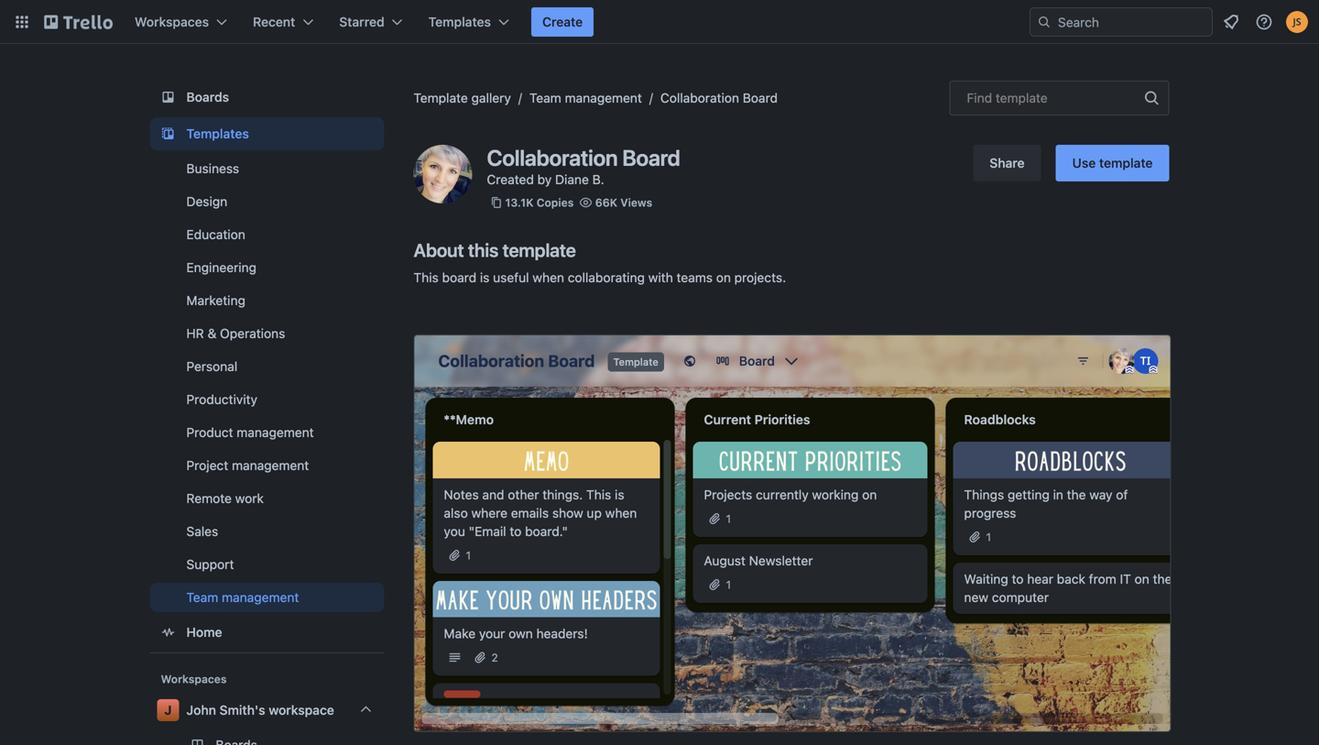 Task type: describe. For each thing, give the bounding box(es) containing it.
Search field
[[1052, 8, 1212, 36]]

find template
[[967, 90, 1048, 105]]

template board image
[[157, 123, 179, 145]]

starred button
[[328, 7, 414, 37]]

projects.
[[735, 270, 786, 285]]

1 vertical spatial workspaces
[[161, 673, 227, 685]]

sales link
[[150, 517, 384, 546]]

back to home image
[[44, 7, 113, 37]]

board image
[[157, 86, 179, 108]]

collaboration for collaboration board
[[661, 90, 740, 105]]

personal link
[[150, 352, 384, 381]]

0 notifications image
[[1221, 11, 1243, 33]]

create
[[543, 14, 583, 29]]

productivity
[[186, 392, 258, 407]]

about this template this board is useful when collaborating with teams on projects.
[[414, 239, 786, 285]]

search image
[[1037, 15, 1052, 29]]

workspace
[[269, 702, 334, 718]]

find
[[967, 90, 993, 105]]

template
[[414, 90, 468, 105]]

recent button
[[242, 7, 325, 37]]

0 vertical spatial team management link
[[530, 90, 642, 105]]

boards
[[186, 89, 229, 104]]

views
[[621, 196, 653, 209]]

john smith's workspace
[[186, 702, 334, 718]]

collaboration for collaboration board created by diane b.
[[487, 145, 618, 170]]

project management link
[[150, 451, 384, 480]]

with
[[649, 270, 673, 285]]

business
[[186, 161, 239, 176]]

management for the leftmost team management link
[[222, 590, 299, 605]]

this
[[414, 270, 439, 285]]

13.1k copies
[[505, 196, 574, 209]]

product
[[186, 425, 233, 440]]

remote work link
[[150, 484, 384, 513]]

66k views
[[595, 196, 653, 209]]

design
[[186, 194, 228, 209]]

template gallery link
[[414, 90, 511, 105]]

sales
[[186, 524, 218, 539]]

primary element
[[0, 0, 1320, 44]]

boards link
[[150, 81, 384, 114]]

marketing link
[[150, 286, 384, 315]]

workspaces button
[[124, 7, 238, 37]]

board for collaboration board created by diane b.
[[623, 145, 681, 170]]

product management link
[[150, 418, 384, 447]]

template for use template
[[1100, 155, 1153, 170]]

created
[[487, 172, 534, 187]]

66k
[[595, 196, 618, 209]]

1 horizontal spatial team
[[530, 90, 562, 105]]

smith's
[[220, 702, 265, 718]]

0 horizontal spatial templates
[[186, 126, 249, 141]]

j
[[164, 702, 172, 718]]

management for product management link
[[237, 425, 314, 440]]

diane b. image
[[414, 145, 472, 203]]

remote
[[186, 491, 232, 506]]

support
[[186, 557, 234, 572]]

engineering link
[[150, 253, 384, 282]]

operations
[[220, 326, 285, 341]]



Task type: vqa. For each thing, say whether or not it's contained in the screenshot.
useful at the top left of the page
yes



Task type: locate. For each thing, give the bounding box(es) containing it.
0 horizontal spatial team management
[[186, 590, 299, 605]]

management up collaboration board created by diane b.
[[565, 90, 642, 105]]

education link
[[150, 220, 384, 249]]

starred
[[339, 14, 385, 29]]

board for collaboration board
[[743, 90, 778, 105]]

hr
[[186, 326, 204, 341]]

0 vertical spatial workspaces
[[135, 14, 209, 29]]

diane
[[555, 172, 589, 187]]

teams
[[677, 270, 713, 285]]

1 horizontal spatial collaboration
[[661, 90, 740, 105]]

Find template field
[[950, 81, 1170, 115]]

template right find
[[996, 90, 1048, 105]]

education
[[186, 227, 245, 242]]

hr & operations
[[186, 326, 285, 341]]

0 horizontal spatial collaboration
[[487, 145, 618, 170]]

board
[[743, 90, 778, 105], [623, 145, 681, 170]]

1 vertical spatial collaboration
[[487, 145, 618, 170]]

template right use
[[1100, 155, 1153, 170]]

1 vertical spatial team management link
[[150, 583, 384, 612]]

0 vertical spatial team
[[530, 90, 562, 105]]

open information menu image
[[1255, 13, 1274, 31]]

workspaces up 'john'
[[161, 673, 227, 685]]

team management link down support link
[[150, 583, 384, 612]]

john smith (johnsmith38824343) image
[[1287, 11, 1309, 33]]

0 horizontal spatial team management link
[[150, 583, 384, 612]]

team inside team management link
[[186, 590, 218, 605]]

templates inside popup button
[[429, 14, 491, 29]]

workspaces up board 'image'
[[135, 14, 209, 29]]

management for project management link
[[232, 458, 309, 473]]

about
[[414, 239, 464, 261]]

use
[[1073, 155, 1096, 170]]

13.1k
[[505, 196, 534, 209]]

0 horizontal spatial board
[[623, 145, 681, 170]]

team right gallery
[[530, 90, 562, 105]]

0 vertical spatial templates
[[429, 14, 491, 29]]

template inside button
[[1100, 155, 1153, 170]]

management down support link
[[222, 590, 299, 605]]

1 horizontal spatial template
[[996, 90, 1048, 105]]

on
[[716, 270, 731, 285]]

personal
[[186, 359, 238, 374]]

team management link
[[530, 90, 642, 105], [150, 583, 384, 612]]

team management down support link
[[186, 590, 299, 605]]

share button
[[974, 145, 1042, 181]]

collaboration
[[661, 90, 740, 105], [487, 145, 618, 170]]

home
[[186, 625, 222, 640]]

2 horizontal spatial template
[[1100, 155, 1153, 170]]

templates
[[429, 14, 491, 29], [186, 126, 249, 141]]

when
[[533, 270, 565, 285]]

board inside collaboration board created by diane b.
[[623, 145, 681, 170]]

team down support at the left of the page
[[186, 590, 218, 605]]

hr & operations link
[[150, 319, 384, 348]]

templates up business at the top of page
[[186, 126, 249, 141]]

team management
[[530, 90, 642, 105], [186, 590, 299, 605]]

management down product management link
[[232, 458, 309, 473]]

by
[[538, 172, 552, 187]]

management
[[565, 90, 642, 105], [237, 425, 314, 440], [232, 458, 309, 473], [222, 590, 299, 605]]

template inside field
[[996, 90, 1048, 105]]

useful
[[493, 270, 529, 285]]

1 vertical spatial team
[[186, 590, 218, 605]]

john
[[186, 702, 216, 718]]

1 horizontal spatial templates
[[429, 14, 491, 29]]

design link
[[150, 187, 384, 216]]

templates button
[[418, 7, 521, 37]]

template
[[996, 90, 1048, 105], [1100, 155, 1153, 170], [503, 239, 576, 261]]

template for find template
[[996, 90, 1048, 105]]

collaboration board
[[661, 90, 778, 105]]

0 vertical spatial team management
[[530, 90, 642, 105]]

gallery
[[472, 90, 511, 105]]

collaboration down primary element
[[661, 90, 740, 105]]

marketing
[[186, 293, 246, 308]]

templates link
[[150, 117, 384, 150]]

workspaces inside 'popup button'
[[135, 14, 209, 29]]

collaborating
[[568, 270, 645, 285]]

team management link up collaboration board created by diane b.
[[530, 90, 642, 105]]

use template button
[[1056, 145, 1170, 181]]

collaboration inside collaboration board created by diane b.
[[487, 145, 618, 170]]

1 horizontal spatial board
[[743, 90, 778, 105]]

1 horizontal spatial team management
[[530, 90, 642, 105]]

1 vertical spatial board
[[623, 145, 681, 170]]

support link
[[150, 550, 384, 579]]

remote work
[[186, 491, 264, 506]]

create button
[[532, 7, 594, 37]]

templates up template gallery link
[[429, 14, 491, 29]]

0 vertical spatial collaboration
[[661, 90, 740, 105]]

collaboration board link
[[661, 90, 778, 105]]

0 horizontal spatial team
[[186, 590, 218, 605]]

management down productivity link
[[237, 425, 314, 440]]

engineering
[[186, 260, 257, 275]]

0 vertical spatial board
[[743, 90, 778, 105]]

productivity link
[[150, 385, 384, 414]]

share
[[990, 155, 1025, 170]]

board
[[442, 270, 477, 285]]

use template
[[1073, 155, 1153, 170]]

0 vertical spatial template
[[996, 90, 1048, 105]]

2 vertical spatial template
[[503, 239, 576, 261]]

workspaces
[[135, 14, 209, 29], [161, 673, 227, 685]]

1 vertical spatial template
[[1100, 155, 1153, 170]]

project management
[[186, 458, 309, 473]]

template up 'when'
[[503, 239, 576, 261]]

team
[[530, 90, 562, 105], [186, 590, 218, 605]]

home link
[[150, 616, 384, 649]]

business link
[[150, 154, 384, 183]]

is
[[480, 270, 490, 285]]

collaboration board created by diane b.
[[487, 145, 681, 187]]

b.
[[593, 172, 605, 187]]

template inside "about this template this board is useful when collaborating with teams on projects."
[[503, 239, 576, 261]]

1 horizontal spatial team management link
[[530, 90, 642, 105]]

this
[[468, 239, 499, 261]]

collaboration up by
[[487, 145, 618, 170]]

product management
[[186, 425, 314, 440]]

template gallery
[[414, 90, 511, 105]]

copies
[[537, 196, 574, 209]]

1 vertical spatial team management
[[186, 590, 299, 605]]

project
[[186, 458, 228, 473]]

team management up collaboration board created by diane b.
[[530, 90, 642, 105]]

recent
[[253, 14, 295, 29]]

1 vertical spatial templates
[[186, 126, 249, 141]]

&
[[208, 326, 217, 341]]

work
[[235, 491, 264, 506]]

0 horizontal spatial template
[[503, 239, 576, 261]]

home image
[[157, 621, 179, 643]]



